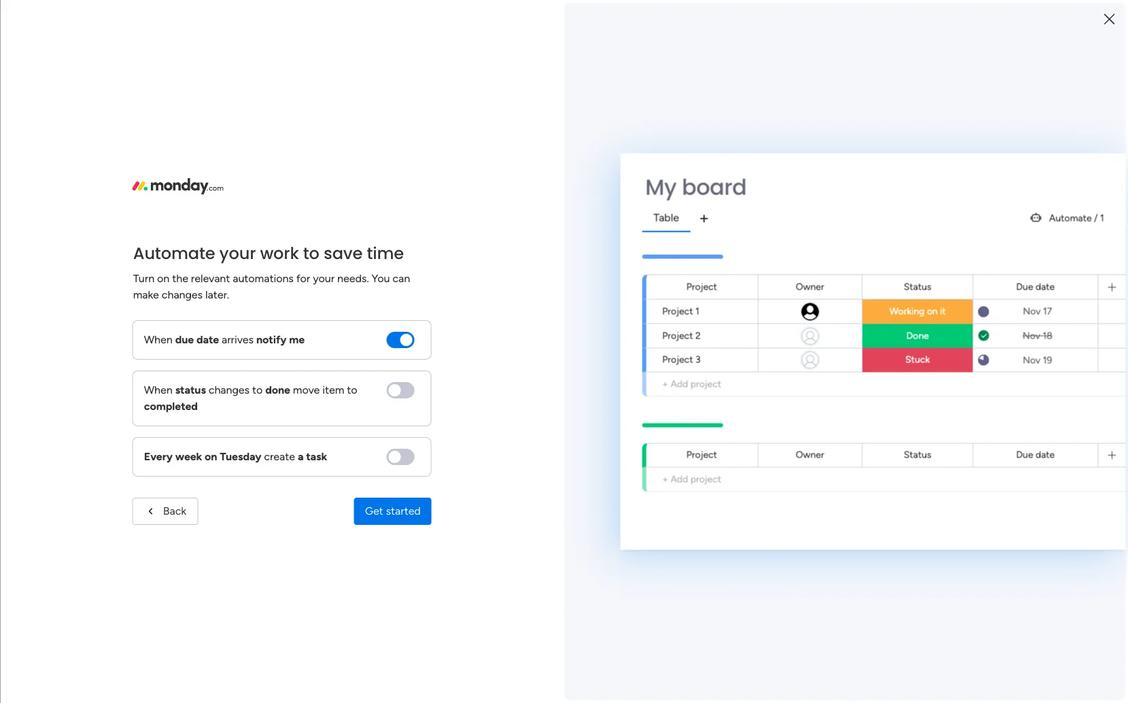 Task type: locate. For each thing, give the bounding box(es) containing it.
1 when from the top
[[144, 333, 173, 346]]

2 horizontal spatial to
[[347, 383, 357, 396]]

0 horizontal spatial on
[[157, 272, 170, 285]]

1 vertical spatial management
[[316, 430, 376, 443]]

due date right explore on the right
[[1016, 449, 1055, 461]]

workspace up work management
[[304, 411, 363, 426]]

upload your photo
[[945, 144, 1030, 156]]

to left done
[[252, 383, 263, 396]]

0 horizontal spatial to
[[252, 383, 263, 396]]

2 + from the top
[[662, 473, 668, 485]]

on left the
[[157, 272, 170, 285]]

main workspace
[[275, 411, 363, 426]]

0 vertical spatial main
[[334, 271, 354, 283]]

workspace down 'time' at the top left of page
[[357, 271, 403, 283]]

1 horizontal spatial component image
[[275, 431, 286, 443]]

update
[[229, 324, 271, 339]]

automations
[[233, 272, 294, 285]]

1 horizontal spatial on
[[205, 450, 217, 463]]

due up templates image
[[1016, 281, 1033, 292]]

on right 'week'
[[205, 450, 217, 463]]

due right explore on the right
[[1016, 449, 1033, 461]]

0 vertical spatial + add project
[[662, 378, 721, 390]]

main down done
[[275, 411, 301, 426]]

1 horizontal spatial your
[[313, 272, 335, 285]]

+
[[662, 378, 668, 390], [662, 473, 668, 485]]

install our mobile app
[[945, 213, 1046, 225]]

0 vertical spatial automate
[[1049, 213, 1092, 224]]

automate for automate your work to save time
[[133, 242, 215, 264]]

0 vertical spatial your
[[219, 242, 256, 264]]

1 vertical spatial on
[[205, 450, 217, 463]]

changes inside when status changes to done move item to completed
[[209, 383, 250, 396]]

2 status from the top
[[904, 449, 932, 461]]

1 horizontal spatial automate
[[1049, 213, 1092, 224]]

when inside when status changes to done move item to completed
[[144, 383, 173, 396]]

my right "close my workspaces" icon
[[229, 370, 247, 385]]

2 due from the top
[[1016, 449, 1033, 461]]

0 horizontal spatial changes
[[162, 288, 203, 301]]

work up automations
[[260, 242, 299, 264]]

component image down public board image
[[227, 270, 239, 282]]

0 vertical spatial component image
[[227, 270, 239, 282]]

1 horizontal spatial my
[[645, 172, 677, 202]]

project for project management
[[247, 249, 283, 262]]

work up a
[[291, 430, 313, 443]]

is
[[101, 183, 108, 194]]

your up automations
[[219, 242, 256, 264]]

back button
[[132, 498, 198, 525]]

when left "due"
[[144, 333, 173, 346]]

component image up "create" at the left
[[275, 431, 286, 443]]

management down project management
[[267, 271, 323, 283]]

the
[[172, 272, 188, 285]]

1 vertical spatial main
[[275, 411, 301, 426]]

0 vertical spatial my
[[645, 172, 677, 202]]

0 vertical spatial on
[[157, 272, 170, 285]]

management
[[267, 271, 323, 283], [316, 430, 376, 443]]

status
[[175, 383, 206, 396]]

my left board
[[645, 172, 677, 202]]

workspace left is
[[53, 183, 99, 194]]

main
[[334, 271, 354, 283], [275, 411, 301, 426]]

automate left /
[[1049, 213, 1092, 224]]

to
[[303, 242, 320, 264], [252, 383, 263, 396], [347, 383, 357, 396]]

photo
[[1003, 144, 1030, 156]]

update feed (inbox)
[[229, 324, 343, 339]]

project
[[691, 378, 721, 390], [691, 473, 721, 485]]

every week on tuesday create a task
[[144, 450, 327, 463]]

learn inside getting started element
[[964, 545, 988, 556]]

my for my workspaces
[[229, 370, 247, 385]]

changes
[[162, 288, 203, 301], [209, 383, 250, 396]]

2 when from the top
[[144, 383, 173, 396]]

templates image image
[[923, 294, 1102, 388]]

on
[[157, 272, 170, 285], [205, 450, 217, 463]]

0 vertical spatial +
[[662, 378, 668, 390]]

0 vertical spatial workspace
[[53, 183, 99, 194]]

get
[[365, 505, 383, 518]]

workspace
[[53, 183, 99, 194], [357, 271, 403, 283], [304, 411, 363, 426]]

+ add project
[[662, 378, 721, 390], [662, 473, 721, 485]]

2 + add project from the top
[[662, 473, 721, 485]]

&
[[941, 490, 948, 503]]

turn
[[133, 272, 154, 285]]

1 vertical spatial work
[[244, 271, 265, 283]]

changes down the
[[162, 288, 203, 301]]

0 horizontal spatial automate
[[133, 242, 215, 264]]

logo image
[[132, 178, 224, 195]]

to up for
[[303, 242, 320, 264]]

center
[[987, 595, 1016, 606]]

1 vertical spatial due
[[1016, 449, 1033, 461]]

1 vertical spatial project
[[691, 473, 721, 485]]

time
[[367, 242, 404, 264]]

0 horizontal spatial learn
[[911, 490, 938, 503]]

1 vertical spatial my
[[229, 370, 247, 385]]

install our mobile app link
[[945, 212, 1115, 227]]

due
[[1016, 281, 1033, 292], [1016, 449, 1033, 461]]

2 due date from the top
[[1016, 449, 1055, 461]]

0 horizontal spatial your
[[219, 242, 256, 264]]

1 vertical spatial your
[[313, 272, 335, 285]]

project for project 1
[[662, 305, 693, 317]]

task
[[306, 450, 327, 463]]

date up templates image
[[1036, 281, 1055, 292]]

0 vertical spatial due date
[[1016, 281, 1055, 292]]

your right for
[[313, 272, 335, 285]]

main right >
[[334, 271, 354, 283]]

get started button
[[354, 498, 432, 525]]

date right "due"
[[197, 333, 219, 346]]

learn
[[911, 490, 938, 503], [964, 545, 988, 556]]

1 horizontal spatial main
[[334, 271, 354, 283]]

my
[[645, 172, 677, 202], [229, 370, 247, 385]]

0 vertical spatial due
[[1016, 281, 1033, 292]]

0 vertical spatial management
[[267, 271, 323, 283]]

work
[[260, 242, 299, 264], [244, 271, 265, 283], [291, 430, 313, 443]]

project 1
[[662, 305, 699, 317]]

work down automate your work to save time
[[244, 271, 265, 283]]

management down main workspace
[[316, 430, 376, 443]]

get
[[950, 490, 967, 503]]

public board image
[[227, 248, 242, 263]]

1 vertical spatial +
[[662, 473, 668, 485]]

upload your photo link
[[931, 142, 1115, 158]]

templates
[[1008, 446, 1057, 459]]

inbox image
[[920, 10, 933, 23]]

1 vertical spatial owner
[[796, 449, 824, 461]]

1 vertical spatial add
[[671, 473, 688, 485]]

changes inside turn on the relevant automations for your needs. you can make changes later.
[[162, 288, 203, 301]]

1 vertical spatial learn
[[964, 545, 988, 556]]

your inside turn on the relevant automations for your needs. you can make changes later.
[[313, 272, 335, 285]]

1 horizontal spatial learn
[[964, 545, 988, 556]]

0 vertical spatial add
[[671, 378, 688, 390]]

0 vertical spatial learn
[[911, 490, 938, 503]]

learn left how
[[964, 545, 988, 556]]

project for project 2
[[662, 330, 693, 341]]

get started
[[365, 505, 421, 518]]

2 vertical spatial date
[[1036, 449, 1055, 461]]

create
[[264, 450, 295, 463]]

2
[[696, 330, 701, 341]]

date right explore on the right
[[1036, 449, 1055, 461]]

jacob simon image
[[1090, 5, 1112, 27]]

1 vertical spatial automate
[[133, 242, 215, 264]]

component image for work management
[[275, 431, 286, 443]]

learn for learn how monday.com works
[[964, 545, 988, 556]]

1 vertical spatial due date
[[1016, 449, 1055, 461]]

due date up templates image
[[1016, 281, 1055, 292]]

learn & get inspired
[[911, 490, 1008, 503]]

when
[[144, 333, 173, 346], [144, 383, 173, 396]]

relevant
[[191, 272, 230, 285]]

app
[[1027, 213, 1046, 225]]

changes right status
[[209, 383, 250, 396]]

circle o image
[[931, 145, 940, 155]]

explore templates
[[969, 446, 1057, 459]]

1 vertical spatial changes
[[209, 383, 250, 396]]

our
[[974, 213, 991, 225]]

0 horizontal spatial 1
[[696, 305, 699, 317]]

to right item
[[347, 383, 357, 396]]

component image
[[227, 270, 239, 282], [275, 431, 286, 443]]

2 vertical spatial workspace
[[304, 411, 363, 426]]

1 horizontal spatial changes
[[209, 383, 250, 396]]

learn for learn & get inspired
[[911, 490, 938, 503]]

1 right /
[[1100, 213, 1104, 224]]

automate up the
[[133, 242, 215, 264]]

due date
[[1016, 281, 1055, 292], [1016, 449, 1055, 461]]

your
[[980, 144, 1000, 156]]

1 vertical spatial status
[[904, 449, 932, 461]]

when for when due date arrives notify me
[[144, 333, 173, 346]]

1 add from the top
[[671, 378, 688, 390]]

a
[[298, 450, 304, 463]]

/
[[1094, 213, 1098, 224]]

learn left &
[[911, 490, 938, 503]]

completed
[[144, 400, 198, 412]]

1 vertical spatial when
[[144, 383, 173, 396]]

management for work management > main workspace
[[267, 271, 323, 283]]

0 vertical spatial changes
[[162, 288, 203, 301]]

when up completed
[[144, 383, 173, 396]]

work management
[[291, 430, 376, 443]]

0 vertical spatial status
[[904, 281, 932, 292]]

1 vertical spatial component image
[[275, 431, 286, 443]]

help
[[964, 595, 985, 606]]

0 horizontal spatial my
[[229, 370, 247, 385]]

1 up 2
[[696, 305, 699, 317]]

tuesday
[[220, 450, 261, 463]]

open update feed (inbox) image
[[210, 324, 226, 340]]

0 vertical spatial owner
[[796, 281, 824, 292]]

2 vertical spatial work
[[291, 430, 313, 443]]

status
[[904, 281, 932, 292], [904, 449, 932, 461]]

account
[[975, 126, 1014, 139]]

2 owner from the top
[[796, 449, 824, 461]]

when status changes to done move item to completed
[[144, 383, 357, 412]]

1 horizontal spatial to
[[303, 242, 320, 264]]

back
[[163, 505, 186, 518]]

0 horizontal spatial component image
[[227, 270, 239, 282]]

help image
[[1043, 10, 1056, 23]]

1 vertical spatial workspace
[[357, 271, 403, 283]]

1 vertical spatial + add project
[[662, 473, 721, 485]]

owner
[[796, 281, 824, 292], [796, 449, 824, 461]]

0 vertical spatial project
[[691, 378, 721, 390]]

2 project from the top
[[691, 473, 721, 485]]

1 + from the top
[[662, 378, 668, 390]]

0 vertical spatial when
[[144, 333, 173, 346]]

1 horizontal spatial 1
[[1100, 213, 1104, 224]]



Task type: vqa. For each thing, say whether or not it's contained in the screenshot.
Close Recently visited image at the left top of page
no



Task type: describe. For each thing, give the bounding box(es) containing it.
can
[[393, 272, 410, 285]]

me
[[289, 333, 305, 346]]

(inbox)
[[302, 324, 343, 339]]

started
[[386, 505, 421, 518]]

make
[[133, 288, 159, 301]]

workspace for main workspace
[[304, 411, 363, 426]]

to for work
[[303, 242, 320, 264]]

0 vertical spatial date
[[1036, 281, 1055, 292]]

arrives
[[222, 333, 254, 346]]

mobile
[[993, 213, 1024, 225]]

management for work management
[[316, 430, 376, 443]]

later.
[[205, 288, 229, 301]]

this
[[34, 183, 51, 194]]

0 vertical spatial work
[[260, 242, 299, 264]]

management
[[286, 249, 352, 262]]

1 owner from the top
[[796, 281, 824, 292]]

check circle image
[[931, 128, 940, 138]]

when due date arrives notify me
[[144, 333, 305, 346]]

project 3
[[662, 354, 701, 366]]

upload
[[945, 144, 977, 156]]

project management
[[247, 249, 352, 262]]

automate your work to save time
[[133, 242, 404, 264]]

0 horizontal spatial main
[[275, 411, 301, 426]]

search everything image
[[1013, 10, 1026, 23]]

due
[[175, 333, 194, 346]]

project 2
[[662, 330, 701, 341]]

explore templates button
[[919, 439, 1107, 466]]

learn how monday.com works
[[964, 545, 1093, 556]]

setup account link
[[931, 125, 1115, 140]]

done
[[265, 383, 290, 396]]

3
[[696, 354, 701, 366]]

monday.com
[[1011, 545, 1066, 556]]

>
[[326, 271, 332, 283]]

work for work management
[[291, 430, 313, 443]]

1 + add project from the top
[[662, 378, 721, 390]]

1 due from the top
[[1016, 281, 1033, 292]]

every
[[144, 450, 173, 463]]

to for changes
[[252, 383, 263, 396]]

move
[[293, 383, 320, 396]]

explore
[[969, 446, 1005, 459]]

help center element
[[911, 581, 1115, 635]]

setup
[[945, 126, 972, 139]]

add to favorites image
[[385, 249, 399, 262]]

works
[[1068, 545, 1093, 556]]

on inside turn on the relevant automations for your needs. you can make changes later.
[[157, 272, 170, 285]]

lottie animation element
[[1017, 204, 1119, 235]]

1 vertical spatial date
[[197, 333, 219, 346]]

1 status from the top
[[904, 281, 932, 292]]

this workspace is empty.
[[34, 183, 140, 194]]

work for work management > main workspace
[[244, 271, 265, 283]]

notifications image
[[890, 10, 903, 23]]

feed
[[273, 324, 299, 339]]

notify
[[256, 333, 287, 346]]

save
[[324, 242, 363, 264]]

my board
[[645, 172, 747, 202]]

apps image
[[979, 10, 993, 23]]

0 vertical spatial 1
[[1100, 213, 1104, 224]]

when for when status changes to done move item to completed
[[144, 383, 173, 396]]

automate / 1
[[1049, 213, 1104, 224]]

you
[[372, 272, 390, 285]]

turn on the relevant automations for your needs. you can make changes later.
[[133, 272, 410, 301]]

empty.
[[110, 183, 140, 194]]

getting started element
[[911, 516, 1115, 570]]

needs.
[[337, 272, 369, 285]]

week
[[175, 450, 202, 463]]

item
[[323, 383, 344, 396]]

1 vertical spatial 1
[[696, 305, 699, 317]]

component image for work management > main workspace
[[227, 270, 239, 282]]

2 add from the top
[[671, 473, 688, 485]]

workspace for this workspace is empty.
[[53, 183, 99, 194]]

inspired
[[969, 490, 1008, 503]]

close my workspaces image
[[210, 370, 226, 386]]

workspace image
[[233, 410, 265, 443]]

my for my board
[[645, 172, 677, 202]]

how
[[990, 545, 1008, 556]]

setup account
[[945, 126, 1014, 139]]

project for project 3
[[662, 354, 693, 366]]

for
[[296, 272, 310, 285]]

lottie animation image
[[1017, 204, 1119, 231]]

1 due date from the top
[[1016, 281, 1055, 292]]

my workspaces
[[229, 370, 317, 385]]

help center
[[964, 595, 1016, 606]]

invite members image
[[949, 10, 963, 23]]

install
[[945, 213, 971, 225]]

board
[[682, 172, 747, 202]]

m
[[242, 417, 256, 436]]

1 project from the top
[[691, 378, 721, 390]]

work management > main workspace
[[244, 271, 403, 283]]

workspaces
[[250, 370, 317, 385]]

automate for automate / 1
[[1049, 213, 1092, 224]]



